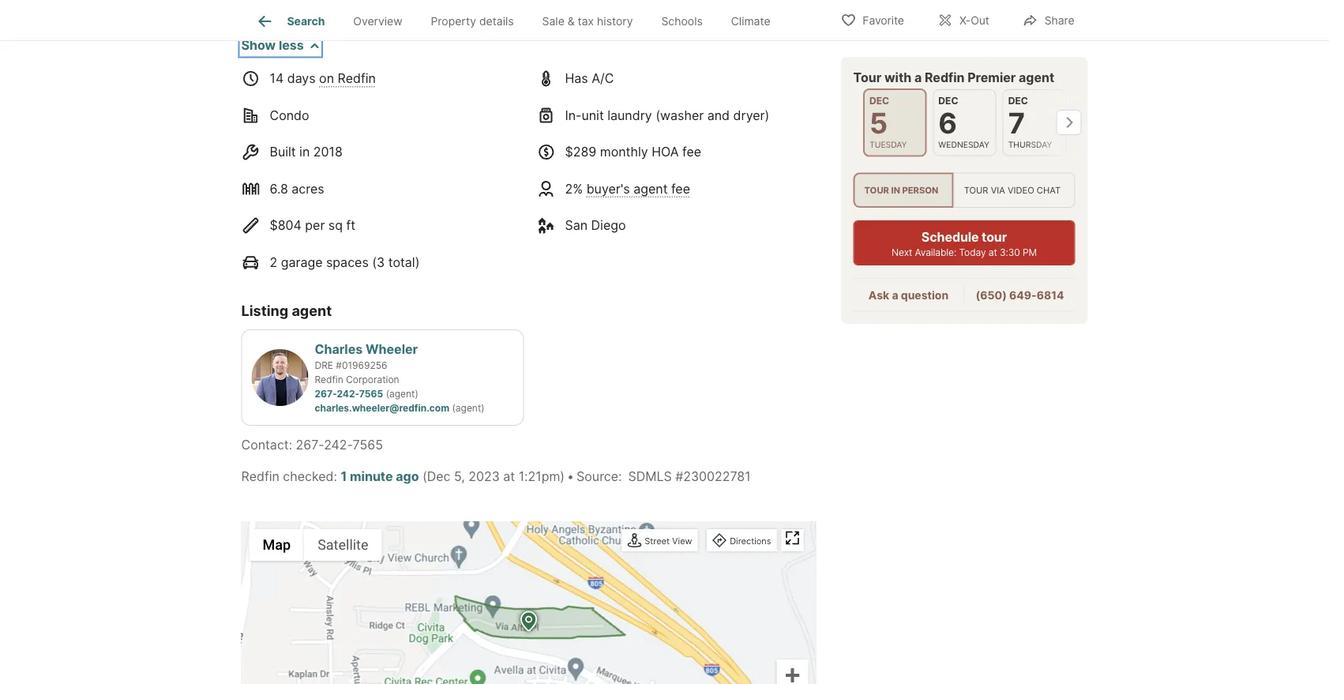 Task type: vqa. For each thing, say whether or not it's contained in the screenshot.
Features inside Interior Features Entry Level: 1 Entry Location: front Balcony, Ceiling Fan, Ceramic Counters, High Ceilings (9 Feet+), Intercom, Living Room Balcony, Living Room Deck Attached, Phone System, Recessed Lighting, Wired for Data Levels: Three Or More Main Level Bathrooms: 2 Main Level Bedrooms: 3
no



Task type: locate. For each thing, give the bounding box(es) containing it.
schedule tour next available: today at 3:30 pm
[[892, 229, 1037, 258]]

tour left via
[[964, 185, 989, 195]]

0 horizontal spatial #
[[336, 360, 342, 371]]

( up 5, in the bottom of the page
[[452, 402, 456, 414]]

dec down premier
[[1008, 95, 1028, 107]]

charles wheeler dre # 01969256 redfin corporation 267-242-7565 ( agent ) charles.wheeler@redfin.com ( agent )
[[315, 341, 485, 414]]

a right with
[[915, 70, 922, 85]]

agent
[[1019, 70, 1055, 85], [634, 181, 668, 196], [292, 302, 332, 319], [389, 388, 415, 400], [456, 402, 481, 414]]

next
[[892, 247, 913, 258]]

0 horizontal spatial at
[[504, 468, 515, 484]]

overview
[[353, 14, 403, 28]]

a
[[915, 70, 922, 85], [892, 289, 899, 302]]

0 horizontal spatial )
[[415, 388, 419, 400]]

fee right hoa
[[683, 144, 702, 159]]

source:
[[577, 468, 622, 484]]

) up charles.wheeler@redfin.com link
[[415, 388, 419, 400]]

fee down hoa
[[672, 181, 691, 196]]

1 dec from the left
[[870, 95, 889, 107]]

menu bar containing map
[[249, 529, 382, 561]]

1 horizontal spatial )
[[481, 402, 485, 414]]

on redfin link
[[319, 71, 376, 86]]

242- inside charles wheeler dre # 01969256 redfin corporation 267-242-7565 ( agent ) charles.wheeler@redfin.com ( agent )
[[337, 388, 359, 400]]

267- up checked: at bottom left
[[296, 437, 324, 452]]

charles.wheeler@redfin.com
[[315, 402, 450, 414]]

dec
[[870, 95, 889, 107], [938, 95, 958, 107], [1008, 95, 1028, 107]]

&
[[568, 14, 575, 28]]

3:30
[[1000, 247, 1021, 258]]

0 vertical spatial 242-
[[337, 388, 359, 400]]

climate
[[731, 14, 771, 28]]

( up charles.wheeler@redfin.com
[[386, 388, 389, 400]]

has a/c
[[565, 71, 614, 86]]

7565 down corporation
[[359, 388, 383, 400]]

$289 monthly hoa fee
[[565, 144, 702, 159]]

# right sdmls
[[676, 468, 684, 484]]

has
[[565, 71, 588, 86]]

1 vertical spatial #
[[676, 468, 684, 484]]

dec inside dec 5 tuesday
[[870, 95, 889, 107]]

3 dec from the left
[[1008, 95, 1028, 107]]

unit
[[582, 107, 604, 123]]

property
[[431, 14, 476, 28]]

1 vertical spatial fee
[[672, 181, 691, 196]]

redfin inside charles wheeler dre # 01969256 redfin corporation 267-242-7565 ( agent ) charles.wheeler@redfin.com ( agent )
[[315, 374, 343, 385]]

sale
[[542, 14, 565, 28]]

) up the "2023"
[[481, 402, 485, 414]]

2 horizontal spatial dec
[[1008, 95, 1028, 107]]

redfin down "dre"
[[315, 374, 343, 385]]

charles
[[315, 341, 363, 357]]

1 horizontal spatial dec
[[938, 95, 958, 107]]

garage
[[281, 254, 323, 270]]

1 vertical spatial a
[[892, 289, 899, 302]]

267- inside charles wheeler dre # 01969256 redfin corporation 267-242-7565 ( agent ) charles.wheeler@redfin.com ( agent )
[[315, 388, 337, 400]]

in right built
[[300, 144, 310, 159]]

fee for 2% buyer's agent fee
[[672, 181, 691, 196]]

at down tour
[[989, 247, 998, 258]]

spaces
[[326, 254, 369, 270]]

minute
[[350, 468, 393, 484]]

0 vertical spatial at
[[989, 247, 998, 258]]

0 vertical spatial in
[[300, 144, 310, 159]]

dec down with
[[870, 95, 889, 107]]

242- down corporation
[[337, 388, 359, 400]]

tab list containing search
[[241, 0, 798, 40]]

list box
[[854, 173, 1076, 208]]

in
[[300, 144, 310, 159], [892, 185, 901, 195]]

0 horizontal spatial (
[[386, 388, 389, 400]]

# right "dre"
[[336, 360, 342, 371]]

dec inside dec 6 wednesday
[[938, 95, 958, 107]]

1 vertical spatial at
[[504, 468, 515, 484]]

dec for 6
[[938, 95, 958, 107]]

in-unit laundry (washer and dryer)
[[565, 107, 770, 123]]

$804
[[270, 217, 302, 233]]

video
[[1008, 185, 1035, 195]]

0 vertical spatial a
[[915, 70, 922, 85]]

dec inside the dec 7 thursday
[[1008, 95, 1028, 107]]

0 horizontal spatial in
[[300, 144, 310, 159]]

climate tab
[[717, 2, 785, 40]]

days
[[287, 71, 316, 86]]

1 horizontal spatial in
[[892, 185, 901, 195]]

0 vertical spatial 267-
[[315, 388, 337, 400]]

7565 up the minute
[[353, 437, 383, 452]]

tour for tour with a redfin premier agent
[[854, 70, 882, 85]]

tour left with
[[854, 70, 882, 85]]

ask a question link
[[869, 289, 949, 302]]

in left person
[[892, 185, 901, 195]]

242- up 1
[[324, 437, 353, 452]]

street view button
[[624, 531, 696, 552]]

0 vertical spatial 7565
[[359, 388, 383, 400]]

0 vertical spatial fee
[[683, 144, 702, 159]]

contact:
[[241, 437, 292, 452]]

search link
[[256, 12, 325, 31]]

2 dec from the left
[[938, 95, 958, 107]]

diego
[[591, 217, 626, 233]]

tour
[[982, 229, 1007, 245]]

267-242-7565 link
[[315, 388, 383, 400]]

charles.wheeler@redfin.com link
[[315, 402, 450, 414]]

6814
[[1037, 289, 1065, 302]]

tab list
[[241, 0, 798, 40]]

checked:
[[283, 468, 337, 484]]

agent up 'charles'
[[292, 302, 332, 319]]

230022781
[[684, 468, 751, 484]]

1 vertical spatial 242-
[[324, 437, 353, 452]]

person
[[903, 185, 939, 195]]

listing
[[241, 302, 289, 319]]

2%
[[565, 181, 583, 196]]

pm
[[1023, 247, 1037, 258]]

1 vertical spatial in
[[892, 185, 901, 195]]

agent up 5, in the bottom of the page
[[456, 402, 481, 414]]

menu bar
[[249, 529, 382, 561]]

x-out button
[[924, 4, 1003, 36]]

map button
[[249, 529, 304, 561]]

1
[[341, 468, 347, 484]]

at right the "2023"
[[504, 468, 515, 484]]

267- down "dre"
[[315, 388, 337, 400]]

overview tab
[[339, 2, 417, 40]]

267-
[[315, 388, 337, 400], [296, 437, 324, 452]]

dec 7 thursday
[[1008, 95, 1052, 149]]

(650) 649-6814 link
[[976, 289, 1065, 302]]

show less button
[[241, 36, 320, 55]]

dec down tour with a redfin premier agent
[[938, 95, 958, 107]]

1 horizontal spatial a
[[915, 70, 922, 85]]

wednesday
[[938, 139, 989, 149]]

None button
[[863, 88, 927, 157], [933, 89, 996, 156], [1003, 89, 1066, 156], [863, 88, 927, 157], [933, 89, 996, 156], [1003, 89, 1066, 156]]

tour for tour via video chat
[[964, 185, 989, 195]]

next image
[[1057, 110, 1082, 135]]

(washer
[[656, 107, 704, 123]]

tour left person
[[865, 185, 890, 195]]

a right ask
[[892, 289, 899, 302]]

in-
[[565, 107, 582, 123]]

ask
[[869, 289, 890, 302]]

6
[[938, 106, 957, 140]]

1 horizontal spatial at
[[989, 247, 998, 258]]

1 horizontal spatial #
[[676, 468, 684, 484]]

1 horizontal spatial (
[[452, 402, 456, 414]]

7565 inside charles wheeler dre # 01969256 redfin corporation 267-242-7565 ( agent ) charles.wheeler@redfin.com ( agent )
[[359, 388, 383, 400]]

tour
[[854, 70, 882, 85], [865, 185, 890, 195], [964, 185, 989, 195]]

redfin
[[925, 70, 965, 85], [338, 71, 376, 86], [315, 374, 343, 385], [241, 468, 280, 484]]

listing agent
[[241, 302, 332, 319]]

1:21pm)
[[519, 468, 565, 484]]

0 horizontal spatial dec
[[870, 95, 889, 107]]

fee for $289 monthly hoa fee
[[683, 144, 702, 159]]

per
[[305, 217, 325, 233]]

•
[[567, 468, 574, 484]]

0 vertical spatial #
[[336, 360, 342, 371]]

0 horizontal spatial a
[[892, 289, 899, 302]]

at
[[989, 247, 998, 258], [504, 468, 515, 484]]

1 vertical spatial )
[[481, 402, 485, 414]]

1 vertical spatial 267-
[[296, 437, 324, 452]]

history
[[597, 14, 633, 28]]



Task type: describe. For each thing, give the bounding box(es) containing it.
favorite
[[863, 14, 905, 27]]

corporation
[[346, 374, 399, 385]]

sq
[[329, 217, 343, 233]]

6.8 acres
[[270, 181, 324, 196]]

favorite button
[[827, 4, 918, 36]]

0 vertical spatial )
[[415, 388, 419, 400]]

$804 per sq ft
[[270, 217, 356, 233]]

5,
[[454, 468, 465, 484]]

map
[[263, 537, 291, 553]]

1 vertical spatial (
[[452, 402, 456, 414]]

san diego
[[565, 217, 626, 233]]

redfin down contact:
[[241, 468, 280, 484]]

dec for 5
[[870, 95, 889, 107]]

thursday
[[1008, 139, 1052, 149]]

2018
[[313, 144, 343, 159]]

2 garage spaces (3 total)
[[270, 254, 420, 270]]

charles wheeler image
[[252, 349, 309, 406]]

tour for tour in person
[[865, 185, 890, 195]]

schools tab
[[648, 2, 717, 40]]

(dec
[[423, 468, 451, 484]]

agent right premier
[[1019, 70, 1055, 85]]

tax
[[578, 14, 594, 28]]

agent up charles.wheeler@redfin.com link
[[389, 388, 415, 400]]

share button
[[1010, 4, 1088, 36]]

dec 6 wednesday
[[938, 95, 989, 149]]

agent down hoa
[[634, 181, 668, 196]]

buyer's
[[587, 181, 630, 196]]

today
[[960, 247, 986, 258]]

2
[[270, 254, 277, 270]]

at inside schedule tour next available: today at 3:30 pm
[[989, 247, 998, 258]]

0 vertical spatial (
[[386, 388, 389, 400]]

ago
[[396, 468, 419, 484]]

less
[[279, 37, 304, 53]]

14
[[270, 71, 284, 86]]

sdmls
[[629, 468, 672, 484]]

directions button
[[709, 531, 775, 552]]

list box containing tour in person
[[854, 173, 1076, 208]]

with
[[885, 70, 912, 85]]

# inside charles wheeler dre # 01969256 redfin corporation 267-242-7565 ( agent ) charles.wheeler@redfin.com ( agent )
[[336, 360, 342, 371]]

contact: 267-242-7565
[[241, 437, 383, 452]]

details
[[479, 14, 514, 28]]

acres
[[292, 181, 324, 196]]

property details
[[431, 14, 514, 28]]

on
[[319, 71, 334, 86]]

street view
[[645, 536, 693, 546]]

tour with a redfin premier agent
[[854, 70, 1055, 85]]

(3
[[372, 254, 385, 270]]

in for built
[[300, 144, 310, 159]]

map region
[[52, 442, 861, 684]]

premier
[[968, 70, 1016, 85]]

14 days on redfin
[[270, 71, 376, 86]]

schools
[[662, 14, 703, 28]]

total)
[[389, 254, 420, 270]]

x-out
[[960, 14, 990, 27]]

street
[[645, 536, 670, 546]]

01969256
[[342, 360, 388, 371]]

and
[[708, 107, 730, 123]]

property details tab
[[417, 2, 528, 40]]

directions
[[730, 536, 772, 546]]

satellite button
[[304, 529, 382, 561]]

6.8
[[270, 181, 288, 196]]

5
[[870, 106, 888, 140]]

buyer's agent fee link
[[587, 181, 691, 196]]

2023
[[469, 468, 500, 484]]

search
[[287, 14, 325, 28]]

sale & tax history tab
[[528, 2, 648, 40]]

built
[[270, 144, 296, 159]]

dec for 7
[[1008, 95, 1028, 107]]

ft
[[346, 217, 356, 233]]

satellite
[[318, 537, 369, 553]]

schedule
[[922, 229, 979, 245]]

sale & tax history
[[542, 14, 633, 28]]

dre
[[315, 360, 333, 371]]

1 vertical spatial 7565
[[353, 437, 383, 452]]

wheeler
[[366, 341, 418, 357]]

show less
[[241, 37, 304, 53]]

condo
[[270, 107, 309, 123]]

a/c
[[592, 71, 614, 86]]

out
[[971, 14, 990, 27]]

view
[[672, 536, 693, 546]]

redfin up 6
[[925, 70, 965, 85]]

in for tour
[[892, 185, 901, 195]]

show
[[241, 37, 276, 53]]

(650)
[[976, 289, 1007, 302]]

built in 2018
[[270, 144, 343, 159]]

monthly
[[600, 144, 648, 159]]

x-
[[960, 14, 971, 27]]

laundry
[[608, 107, 652, 123]]

(650) 649-6814
[[976, 289, 1065, 302]]

2% buyer's agent fee
[[565, 181, 691, 196]]

dec 5 tuesday
[[870, 95, 907, 149]]

available:
[[915, 247, 957, 258]]

redfin right on
[[338, 71, 376, 86]]

share
[[1045, 14, 1075, 27]]



